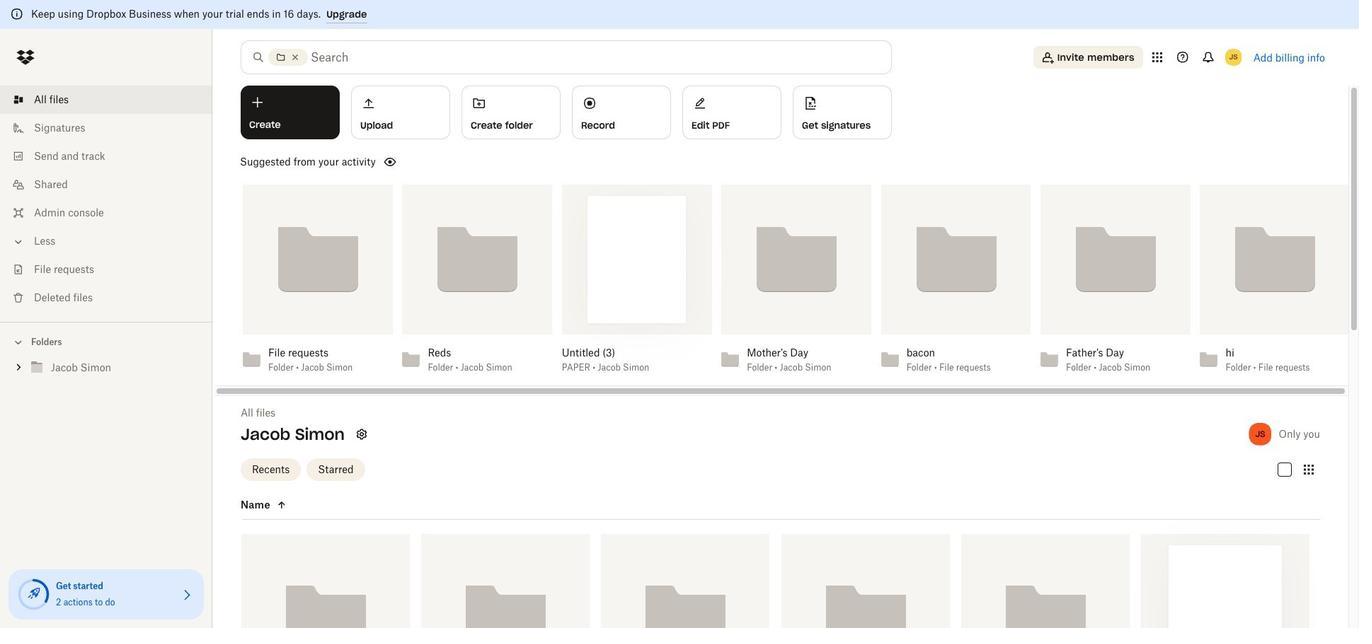 Task type: describe. For each thing, give the bounding box(es) containing it.
folder, reds row
[[782, 535, 950, 629]]

folder, file requests row
[[422, 535, 590, 629]]



Task type: vqa. For each thing, say whether or not it's contained in the screenshot.
the middle name link
no



Task type: locate. For each thing, give the bounding box(es) containing it.
dropbox image
[[11, 43, 40, 72]]

folder, mother's day row
[[602, 535, 770, 629]]

alert
[[0, 0, 1360, 29]]

Search in folder "Jacob Simon" text field
[[311, 49, 863, 66]]

folder, father's day row
[[242, 535, 410, 629]]

less image
[[11, 235, 25, 249]]

folder, send and track row
[[962, 535, 1130, 629]]

list item
[[0, 86, 212, 114]]

list
[[0, 77, 212, 322]]

file, _ getting started with dropbox paper.paper row
[[1142, 535, 1310, 629]]

folder settings image
[[353, 426, 370, 443]]



